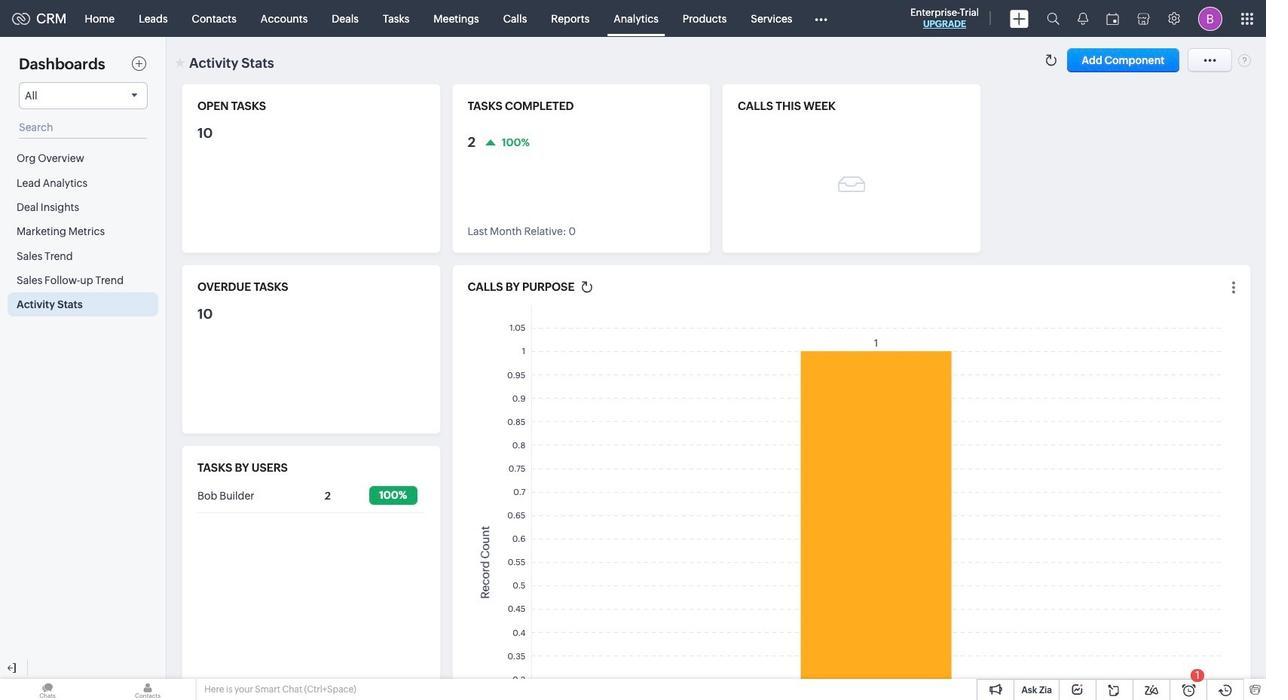 Task type: describe. For each thing, give the bounding box(es) containing it.
Search text field
[[19, 117, 147, 139]]

create menu image
[[1010, 9, 1029, 28]]

logo image
[[12, 12, 30, 24]]

Other Modules field
[[805, 6, 837, 31]]

search image
[[1047, 12, 1060, 25]]

signals element
[[1069, 0, 1098, 37]]

create menu element
[[1001, 0, 1038, 37]]

help image
[[1239, 54, 1251, 67]]



Task type: vqa. For each thing, say whether or not it's contained in the screenshot.
The Search element
yes



Task type: locate. For each thing, give the bounding box(es) containing it.
None field
[[19, 82, 148, 109]]

signals image
[[1078, 12, 1089, 25]]

search element
[[1038, 0, 1069, 37]]

profile element
[[1190, 0, 1232, 37]]

None button
[[1067, 48, 1180, 72]]

contacts image
[[100, 679, 195, 700]]

chats image
[[0, 679, 95, 700]]

calendar image
[[1107, 12, 1119, 24]]

profile image
[[1199, 6, 1223, 31]]



